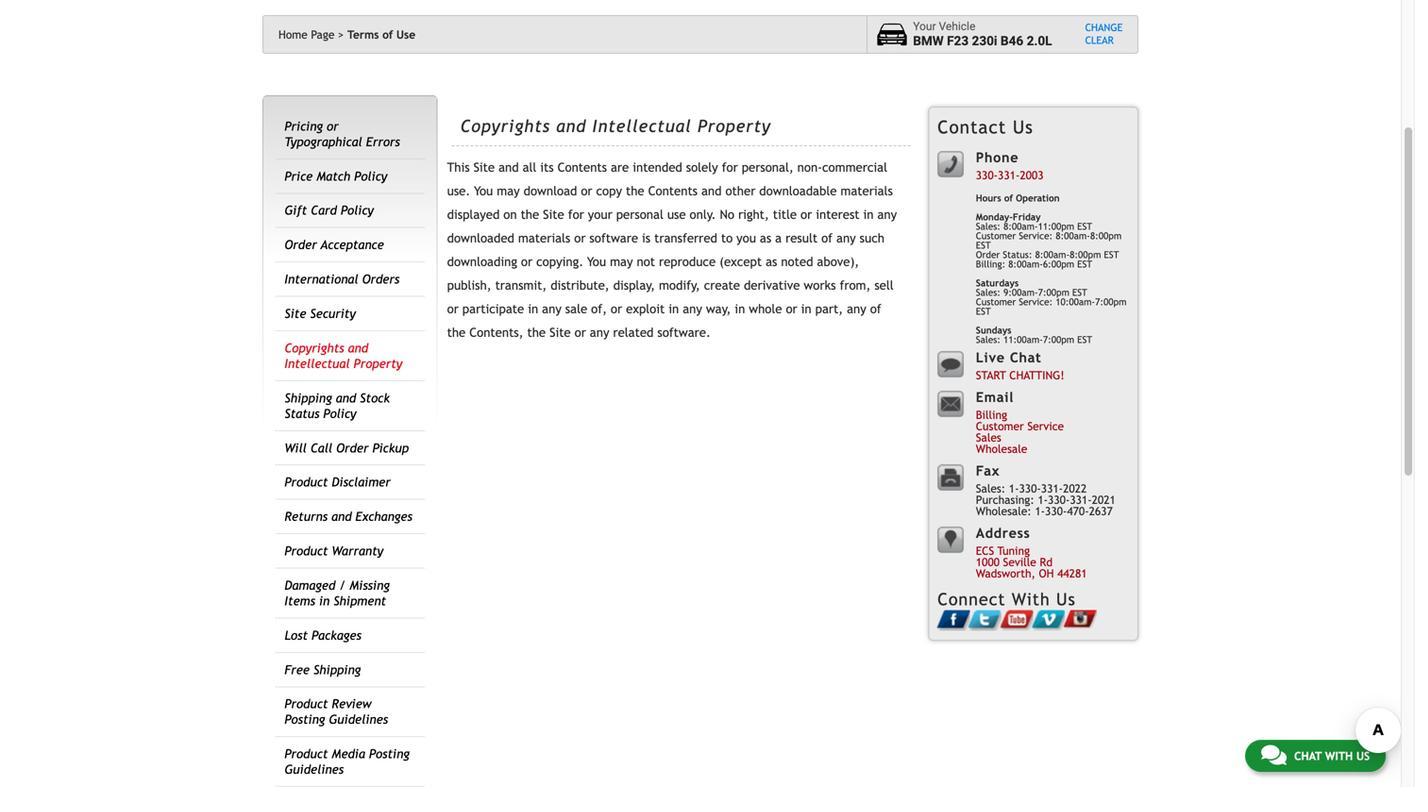 Task type: vqa. For each thing, say whether or not it's contained in the screenshot.
Order Acceptance link on the top of page
yes



Task type: locate. For each thing, give the bounding box(es) containing it.
1 vertical spatial you
[[587, 255, 606, 269]]

for
[[722, 160, 738, 175], [568, 207, 584, 222]]

your
[[588, 207, 612, 222]]

4 product from the top
[[285, 747, 328, 762]]

service: left the 10:00am-
[[1019, 296, 1053, 307]]

0 vertical spatial property
[[698, 116, 771, 136]]

from,
[[840, 278, 871, 293]]

chat left with
[[1294, 750, 1322, 763]]

policy
[[354, 169, 387, 183], [341, 203, 374, 218], [323, 406, 356, 421]]

copyrights
[[460, 116, 550, 136], [285, 341, 344, 355]]

1 vertical spatial for
[[568, 207, 584, 222]]

us right with
[[1356, 750, 1370, 763]]

order left status:
[[976, 249, 1000, 260]]

intellectual up shipping and stock status policy link
[[285, 356, 350, 371]]

1 horizontal spatial posting
[[369, 747, 410, 762]]

0 horizontal spatial posting
[[285, 713, 325, 727]]

and inside shipping and stock status policy
[[336, 391, 356, 405]]

1-
[[1009, 482, 1019, 495], [1038, 493, 1048, 506], [1035, 504, 1045, 518]]

7:00pm down the 10:00am-
[[1043, 334, 1074, 345]]

non-
[[797, 160, 822, 175]]

1 vertical spatial property
[[354, 356, 402, 371]]

property up stock
[[354, 356, 402, 371]]

shipping up status
[[285, 391, 332, 405]]

copyrights down the site security link
[[285, 341, 344, 355]]

230i
[[972, 34, 997, 49]]

free
[[285, 663, 310, 677]]

3 product from the top
[[285, 697, 328, 712]]

chat with us link
[[1245, 740, 1386, 772]]

0 vertical spatial intellectual
[[592, 116, 692, 136]]

0 horizontal spatial may
[[497, 184, 520, 198]]

materials down commercial
[[841, 184, 893, 198]]

1 horizontal spatial materials
[[841, 184, 893, 198]]

copyrights up all
[[460, 116, 550, 136]]

damaged / missing items in shipment link
[[285, 578, 390, 608]]

0 horizontal spatial copyrights and intellectual property
[[285, 341, 402, 371]]

guidelines inside product media posting guidelines
[[285, 762, 344, 777]]

start
[[976, 369, 1006, 382]]

a
[[775, 231, 782, 246]]

chat
[[1010, 350, 1042, 365], [1294, 750, 1322, 763]]

intellectual up intended
[[592, 116, 692, 136]]

copyrights and intellectual property up are in the top left of the page
[[460, 116, 771, 136]]

and up download
[[556, 116, 586, 136]]

ecs
[[976, 544, 994, 557]]

with
[[1012, 589, 1050, 609]]

policy up will call order pickup link
[[323, 406, 356, 421]]

copyrights and intellectual property down the security
[[285, 341, 402, 371]]

billing
[[976, 408, 1007, 421]]

vehicle
[[939, 20, 976, 33]]

order
[[285, 238, 317, 252], [976, 249, 1000, 260], [336, 441, 369, 455]]

0 vertical spatial customer
[[976, 230, 1016, 241]]

phone
[[976, 150, 1019, 165]]

change
[[1085, 22, 1123, 34]]

order acceptance link
[[285, 238, 384, 252]]

customer service link
[[976, 419, 1064, 433]]

2022
[[1063, 482, 1087, 495]]

service: down the friday
[[1019, 230, 1053, 241]]

of right result
[[821, 231, 833, 246]]

this
[[447, 160, 470, 175]]

1 vertical spatial materials
[[518, 231, 570, 246]]

2 vertical spatial customer
[[976, 419, 1024, 433]]

guidelines down review
[[329, 713, 388, 727]]

1 horizontal spatial copyrights
[[460, 116, 550, 136]]

470-
[[1067, 504, 1089, 518]]

or right whole
[[786, 302, 797, 316]]

0 vertical spatial contents
[[558, 160, 607, 175]]

8:00am- up status:
[[1003, 221, 1038, 232]]

or
[[327, 119, 339, 133], [581, 184, 592, 198], [801, 207, 812, 222], [574, 231, 586, 246], [521, 255, 533, 269], [447, 302, 459, 316], [611, 302, 622, 316], [786, 302, 797, 316], [575, 325, 586, 340]]

1 horizontal spatial us
[[1056, 589, 1076, 609]]

guidelines down media on the bottom
[[285, 762, 344, 777]]

guidelines inside product review posting guidelines
[[329, 713, 388, 727]]

the left contents,
[[447, 325, 466, 340]]

2 vertical spatial policy
[[323, 406, 356, 421]]

7:00pm right 9:00am-
[[1095, 296, 1127, 307]]

or inside pricing or typographical errors
[[327, 119, 339, 133]]

product inside product media posting guidelines
[[285, 747, 328, 762]]

you right the use.
[[474, 184, 493, 198]]

for up other at the right of page
[[722, 160, 738, 175]]

sales: down fax in the bottom right of the page
[[976, 482, 1006, 495]]

live
[[976, 350, 1005, 365]]

1 vertical spatial as
[[766, 255, 777, 269]]

b46
[[1001, 34, 1024, 49]]

any down from, in the top right of the page
[[847, 302, 866, 316]]

contact
[[938, 117, 1007, 137]]

f23
[[947, 34, 969, 49]]

or left copy
[[581, 184, 592, 198]]

product for product disclaimer
[[285, 475, 328, 490]]

in down modify,
[[669, 302, 679, 316]]

2 service: from the top
[[1019, 296, 1053, 307]]

of right hours
[[1004, 193, 1013, 203]]

1 horizontal spatial for
[[722, 160, 738, 175]]

sales: down hours
[[976, 221, 1001, 232]]

materials up the copying.
[[518, 231, 570, 246]]

1 horizontal spatial 331-
[[1041, 482, 1063, 495]]

in down damaged
[[319, 594, 330, 608]]

0 horizontal spatial property
[[354, 356, 402, 371]]

posting right media on the bottom
[[369, 747, 410, 762]]

rd
[[1040, 555, 1053, 569]]

7:00pm
[[1038, 287, 1070, 298], [1095, 296, 1127, 307], [1043, 334, 1074, 345]]

1 vertical spatial posting
[[369, 747, 410, 762]]

site down download
[[543, 207, 564, 222]]

0 horizontal spatial you
[[474, 184, 493, 198]]

billing:
[[976, 259, 1006, 269]]

8:00pm right 11:00pm
[[1090, 230, 1122, 241]]

terms of use
[[347, 28, 416, 41]]

us for connect
[[1056, 589, 1076, 609]]

0 vertical spatial chat
[[1010, 350, 1042, 365]]

4 sales: from the top
[[976, 482, 1006, 495]]

status:
[[1003, 249, 1032, 260]]

posting down 'free'
[[285, 713, 325, 727]]

or right the title
[[801, 207, 812, 222]]

product down returns
[[285, 544, 328, 558]]

0 horizontal spatial contents
[[558, 160, 607, 175]]

copying.
[[536, 255, 583, 269]]

and
[[556, 116, 586, 136], [499, 160, 519, 175], [701, 184, 722, 198], [348, 341, 368, 355], [336, 391, 356, 405], [331, 509, 352, 524]]

any left sale
[[542, 302, 562, 316]]

11:00am-
[[1003, 334, 1043, 345]]

or up typographical
[[327, 119, 339, 133]]

8:00am- up the 6:00pm
[[1056, 230, 1090, 241]]

3 sales: from the top
[[976, 334, 1001, 345]]

home page link
[[278, 28, 344, 41]]

0 vertical spatial copyrights and intellectual property
[[460, 116, 771, 136]]

and up only.
[[701, 184, 722, 198]]

0 vertical spatial materials
[[841, 184, 893, 198]]

any up above),
[[836, 231, 856, 246]]

0 vertical spatial posting
[[285, 713, 325, 727]]

download
[[524, 184, 577, 198]]

0 vertical spatial copyrights
[[460, 116, 550, 136]]

tuning
[[998, 544, 1030, 557]]

product for product warranty
[[285, 544, 328, 558]]

1 vertical spatial may
[[610, 255, 633, 269]]

2 horizontal spatial us
[[1356, 750, 1370, 763]]

0 vertical spatial service:
[[1019, 230, 1053, 241]]

us up phone
[[1013, 117, 1034, 137]]

in inside the damaged / missing items in shipment
[[319, 594, 330, 608]]

in
[[863, 207, 874, 222], [528, 302, 538, 316], [669, 302, 679, 316], [735, 302, 745, 316], [801, 302, 812, 316], [319, 594, 330, 608]]

0 horizontal spatial 331-
[[998, 168, 1020, 182]]

wadsworth,
[[976, 567, 1036, 580]]

product warranty link
[[285, 544, 383, 558]]

the
[[626, 184, 644, 198], [521, 207, 539, 222], [447, 325, 466, 340], [527, 325, 546, 340]]

1 vertical spatial chat
[[1294, 750, 1322, 763]]

contents right its
[[558, 160, 607, 175]]

0 horizontal spatial chat
[[1010, 350, 1042, 365]]

intellectual
[[592, 116, 692, 136], [285, 356, 350, 371]]

0 vertical spatial policy
[[354, 169, 387, 183]]

0 vertical spatial as
[[760, 231, 771, 246]]

2.0l
[[1027, 34, 1052, 49]]

or down publish,
[[447, 302, 459, 316]]

1 horizontal spatial intellectual
[[592, 116, 692, 136]]

1 vertical spatial copyrights
[[285, 341, 344, 355]]

0 horizontal spatial copyrights
[[285, 341, 344, 355]]

1 sales: from the top
[[976, 221, 1001, 232]]

posting for product media posting guidelines
[[369, 747, 410, 762]]

contents up use at top left
[[648, 184, 698, 198]]

stock
[[360, 391, 390, 405]]

us down 44281
[[1056, 589, 1076, 609]]

policy for gift card policy
[[341, 203, 374, 218]]

1 vertical spatial contents
[[648, 184, 698, 198]]

and down the security
[[348, 341, 368, 355]]

331-
[[998, 168, 1020, 182], [1041, 482, 1063, 495], [1070, 493, 1092, 506]]

1 vertical spatial service:
[[1019, 296, 1053, 307]]

hours
[[976, 193, 1001, 203]]

service:
[[1019, 230, 1053, 241], [1019, 296, 1053, 307]]

0 horizontal spatial intellectual
[[285, 356, 350, 371]]

sales: up live
[[976, 334, 1001, 345]]

may up on
[[497, 184, 520, 198]]

0 vertical spatial you
[[474, 184, 493, 198]]

contents
[[558, 160, 607, 175], [648, 184, 698, 198]]

1 vertical spatial 8:00pm
[[1070, 249, 1101, 260]]

0 horizontal spatial materials
[[518, 231, 570, 246]]

2 product from the top
[[285, 544, 328, 558]]

policy right card
[[341, 203, 374, 218]]

comments image
[[1261, 744, 1287, 767]]

est
[[1077, 221, 1092, 232], [976, 240, 991, 251], [1104, 249, 1119, 260], [1077, 259, 1092, 269], [1072, 287, 1087, 298], [976, 306, 991, 317], [1077, 334, 1092, 345]]

of inside hours of operation monday-friday sales: 8:00am-11:00pm est customer service: 8:00am-8:00pm est order status: 8:00am-8:00pm est billing: 8:00am-6:00pm est saturdays sales: 9:00am-7:00pm est customer service: 10:00am-7:00pm est sundays sales: 11:00am-7:00pm est
[[1004, 193, 1013, 203]]

0 vertical spatial us
[[1013, 117, 1034, 137]]

shipping inside shipping and stock status policy
[[285, 391, 332, 405]]

sales
[[976, 431, 1001, 444]]

guidelines for media
[[285, 762, 344, 777]]

2 customer from the top
[[976, 296, 1016, 307]]

posting inside product review posting guidelines
[[285, 713, 325, 727]]

for left your
[[568, 207, 584, 222]]

policy down errors in the top of the page
[[354, 169, 387, 183]]

shipping down packages
[[313, 663, 361, 677]]

right,
[[738, 207, 769, 222]]

may left the "not"
[[610, 255, 633, 269]]

transferred
[[654, 231, 717, 246]]

sales:
[[976, 221, 1001, 232], [976, 287, 1001, 298], [976, 334, 1001, 345], [976, 482, 1006, 495]]

44281
[[1057, 567, 1087, 580]]

or up the copying.
[[574, 231, 586, 246]]

order right call
[[336, 441, 369, 455]]

order down gift
[[285, 238, 317, 252]]

as up derivative
[[766, 255, 777, 269]]

0 horizontal spatial us
[[1013, 117, 1034, 137]]

330- down phone
[[976, 168, 998, 182]]

/
[[339, 578, 346, 593]]

as left a
[[760, 231, 771, 246]]

1 product from the top
[[285, 475, 328, 490]]

1 vertical spatial customer
[[976, 296, 1016, 307]]

8:00pm
[[1090, 230, 1122, 241], [1070, 249, 1101, 260]]

8:00pm down 11:00pm
[[1070, 249, 1101, 260]]

chat down 11:00am-
[[1010, 350, 1042, 365]]

1 horizontal spatial may
[[610, 255, 633, 269]]

2 horizontal spatial order
[[976, 249, 1000, 260]]

returns
[[285, 509, 328, 524]]

you up distribute,
[[587, 255, 606, 269]]

any up such at the right top of page
[[877, 207, 897, 222]]

use
[[667, 207, 686, 222]]

sale
[[565, 302, 587, 316]]

property up solely
[[698, 116, 771, 136]]

sales: down "billing:"
[[976, 287, 1001, 298]]

posting inside product media posting guidelines
[[369, 747, 410, 762]]

result
[[786, 231, 818, 246]]

2 vertical spatial us
[[1356, 750, 1370, 763]]

only.
[[690, 207, 716, 222]]

part,
[[815, 302, 843, 316]]

may
[[497, 184, 520, 198], [610, 255, 633, 269]]

and left stock
[[336, 391, 356, 405]]

international
[[285, 272, 358, 287]]

3 customer from the top
[[976, 419, 1024, 433]]

product inside product review posting guidelines
[[285, 697, 328, 712]]

1 vertical spatial us
[[1056, 589, 1076, 609]]

product left media on the bottom
[[285, 747, 328, 762]]

0 vertical spatial guidelines
[[329, 713, 388, 727]]

1 vertical spatial policy
[[341, 203, 374, 218]]

page
[[311, 28, 335, 41]]

returns and exchanges link
[[285, 509, 412, 524]]

1 vertical spatial guidelines
[[285, 762, 344, 777]]

product
[[285, 475, 328, 490], [285, 544, 328, 558], [285, 697, 328, 712], [285, 747, 328, 762]]

related
[[613, 325, 654, 340]]

pickup
[[372, 441, 409, 455]]

of
[[382, 28, 393, 41], [1004, 193, 1013, 203], [821, 231, 833, 246], [870, 302, 881, 316]]

1 vertical spatial intellectual
[[285, 356, 350, 371]]

and inside the copyrights and intellectual property
[[348, 341, 368, 355]]

customer inside email billing customer service sales wholesale
[[976, 419, 1024, 433]]

0 vertical spatial shipping
[[285, 391, 332, 405]]

of,
[[591, 302, 607, 316]]



Task type: describe. For each thing, give the bounding box(es) containing it.
home page
[[278, 28, 335, 41]]

reproduce
[[659, 255, 716, 269]]

all
[[523, 160, 537, 175]]

security
[[310, 306, 356, 321]]

site left the security
[[285, 306, 306, 321]]

the up "personal"
[[626, 184, 644, 198]]

of down 'sell' at the top right of page
[[870, 302, 881, 316]]

product media posting guidelines
[[285, 747, 410, 777]]

guidelines for review
[[329, 713, 388, 727]]

to
[[721, 231, 733, 246]]

any down of,
[[590, 325, 609, 340]]

gift card policy link
[[285, 203, 374, 218]]

shipping and stock status policy
[[285, 391, 390, 421]]

1 horizontal spatial copyrights and intellectual property
[[460, 116, 771, 136]]

and left all
[[499, 160, 519, 175]]

10:00am-
[[1056, 296, 1095, 307]]

chatting!
[[1009, 369, 1065, 382]]

wholesale
[[976, 442, 1027, 455]]

331- inside 'phone 330-331-2003'
[[998, 168, 1020, 182]]

1 horizontal spatial property
[[698, 116, 771, 136]]

site down sale
[[550, 325, 571, 340]]

way,
[[706, 302, 731, 316]]

missing
[[350, 578, 390, 593]]

policy inside shipping and stock status policy
[[323, 406, 356, 421]]

1 service: from the top
[[1019, 230, 1053, 241]]

disclaimer
[[332, 475, 391, 490]]

review
[[332, 697, 372, 712]]

any up software.
[[683, 302, 702, 316]]

1- left 2022
[[1038, 493, 1048, 506]]

wholesale link
[[976, 442, 1027, 455]]

1- right 'wholesale:'
[[1035, 504, 1045, 518]]

call
[[310, 441, 332, 455]]

11:00pm
[[1038, 221, 1074, 232]]

in down transmit,
[[528, 302, 538, 316]]

1 vertical spatial copyrights and intellectual property
[[285, 341, 402, 371]]

product warranty
[[285, 544, 383, 558]]

order inside hours of operation monday-friday sales: 8:00am-11:00pm est customer service: 8:00am-8:00pm est order status: 8:00am-8:00pm est billing: 8:00am-6:00pm est saturdays sales: 9:00am-7:00pm est customer service: 10:00am-7:00pm est sundays sales: 11:00am-7:00pm est
[[976, 249, 1000, 260]]

sales: inside fax sales: 1-330-331-2022 purchasing: 1-330-331-2021 wholesale: 1-330-470-2637
[[976, 482, 1006, 495]]

match
[[316, 169, 350, 183]]

contact us
[[938, 117, 1034, 137]]

and down product disclaimer link
[[331, 509, 352, 524]]

330- left the 2637 at bottom right
[[1048, 493, 1070, 506]]

contents,
[[469, 325, 523, 340]]

on
[[503, 207, 517, 222]]

1 horizontal spatial chat
[[1294, 750, 1322, 763]]

in right way,
[[735, 302, 745, 316]]

derivative
[[744, 278, 800, 293]]

typographical
[[285, 134, 362, 149]]

publish,
[[447, 278, 491, 293]]

or down sale
[[575, 325, 586, 340]]

330- down 2022
[[1045, 504, 1067, 518]]

such
[[860, 231, 885, 246]]

home
[[278, 28, 308, 41]]

(except
[[720, 255, 762, 269]]

free shipping link
[[285, 663, 361, 677]]

card
[[311, 203, 337, 218]]

1 customer from the top
[[976, 230, 1016, 241]]

330- up 'wholesale:'
[[1019, 482, 1041, 495]]

use.
[[447, 184, 470, 198]]

0 vertical spatial may
[[497, 184, 520, 198]]

friday
[[1013, 211, 1041, 222]]

or up transmit,
[[521, 255, 533, 269]]

product for product media posting guidelines
[[285, 747, 328, 762]]

policy for price match policy
[[354, 169, 387, 183]]

lost packages link
[[285, 628, 361, 643]]

pricing or typographical errors link
[[285, 119, 400, 149]]

lost packages
[[285, 628, 361, 643]]

of left use
[[382, 28, 393, 41]]

2003
[[1020, 168, 1044, 182]]

damaged
[[285, 578, 335, 593]]

chat inside live chat start chatting!
[[1010, 350, 1042, 365]]

1 horizontal spatial you
[[587, 255, 606, 269]]

1- up 'wholesale:'
[[1009, 482, 1019, 495]]

exchanges
[[355, 509, 412, 524]]

price
[[285, 169, 313, 183]]

will
[[285, 441, 307, 455]]

sales link
[[976, 431, 1001, 444]]

1 horizontal spatial order
[[336, 441, 369, 455]]

2 sales: from the top
[[976, 287, 1001, 298]]

terms
[[347, 28, 379, 41]]

the right on
[[521, 207, 539, 222]]

in up such at the right top of page
[[863, 207, 874, 222]]

6:00pm
[[1043, 259, 1074, 269]]

title
[[773, 207, 797, 222]]

with
[[1325, 750, 1353, 763]]

noted
[[781, 255, 813, 269]]

330- inside 'phone 330-331-2003'
[[976, 168, 998, 182]]

the right contents,
[[527, 325, 546, 340]]

posting for product review posting guidelines
[[285, 713, 325, 727]]

above),
[[817, 255, 859, 269]]

9:00am-
[[1003, 287, 1038, 298]]

this site and all its contents are intended solely for personal, non-commercial use. you may download or copy the contents and other downloadable materials displayed on the site for your personal use only. no right, title or interest in any downloaded materials or software is transferred to you as a result of any such downloading or copying. you may not reproduce (except as noted above), publish, transmit, distribute, display, modify, create derivative works from, sell or participate in any sale of, or exploit in any way, in whole or in part, any of the contents, the site or any related software.
[[447, 160, 897, 340]]

8:00am- down 11:00pm
[[1035, 249, 1070, 260]]

email billing customer service sales wholesale
[[976, 389, 1064, 455]]

product disclaimer link
[[285, 475, 391, 490]]

purchasing:
[[976, 493, 1034, 506]]

7:00pm down the 6:00pm
[[1038, 287, 1070, 298]]

0 horizontal spatial for
[[568, 207, 584, 222]]

works
[[804, 278, 836, 293]]

free shipping
[[285, 663, 361, 677]]

shipping and stock status policy link
[[285, 391, 390, 421]]

returns and exchanges
[[285, 509, 412, 524]]

site right this
[[474, 160, 495, 175]]

your
[[913, 20, 936, 33]]

0 vertical spatial for
[[722, 160, 738, 175]]

0 vertical spatial 8:00pm
[[1090, 230, 1122, 241]]

saturdays
[[976, 278, 1019, 288]]

0 horizontal spatial order
[[285, 238, 317, 252]]

gift card policy
[[285, 203, 374, 218]]

oh
[[1039, 567, 1054, 580]]

330-331-2003 link
[[976, 168, 1044, 182]]

modify,
[[659, 278, 700, 293]]

in left part,
[[801, 302, 812, 316]]

damaged / missing items in shipment
[[285, 578, 390, 608]]

displayed
[[447, 207, 500, 222]]

address ecs tuning 1000 seville rd wadsworth, oh 44281
[[976, 525, 1087, 580]]

lost
[[285, 628, 308, 643]]

wholesale:
[[976, 504, 1032, 518]]

or right of,
[[611, 302, 622, 316]]

product for product review posting guidelines
[[285, 697, 328, 712]]

change link
[[1085, 22, 1123, 34]]

live chat start chatting!
[[976, 350, 1065, 382]]

order acceptance
[[285, 238, 384, 252]]

other
[[725, 184, 756, 198]]

2 horizontal spatial 331-
[[1070, 493, 1092, 506]]

pricing
[[285, 119, 323, 133]]

1 vertical spatial shipping
[[313, 663, 361, 677]]

status
[[285, 406, 320, 421]]

us for chat
[[1356, 750, 1370, 763]]

1 horizontal spatial contents
[[648, 184, 698, 198]]

participate
[[462, 302, 524, 316]]

you
[[737, 231, 756, 246]]

interest
[[816, 207, 860, 222]]

2021
[[1092, 493, 1116, 506]]

8:00am- up 9:00am-
[[1008, 259, 1043, 269]]

price match policy
[[285, 169, 387, 183]]



